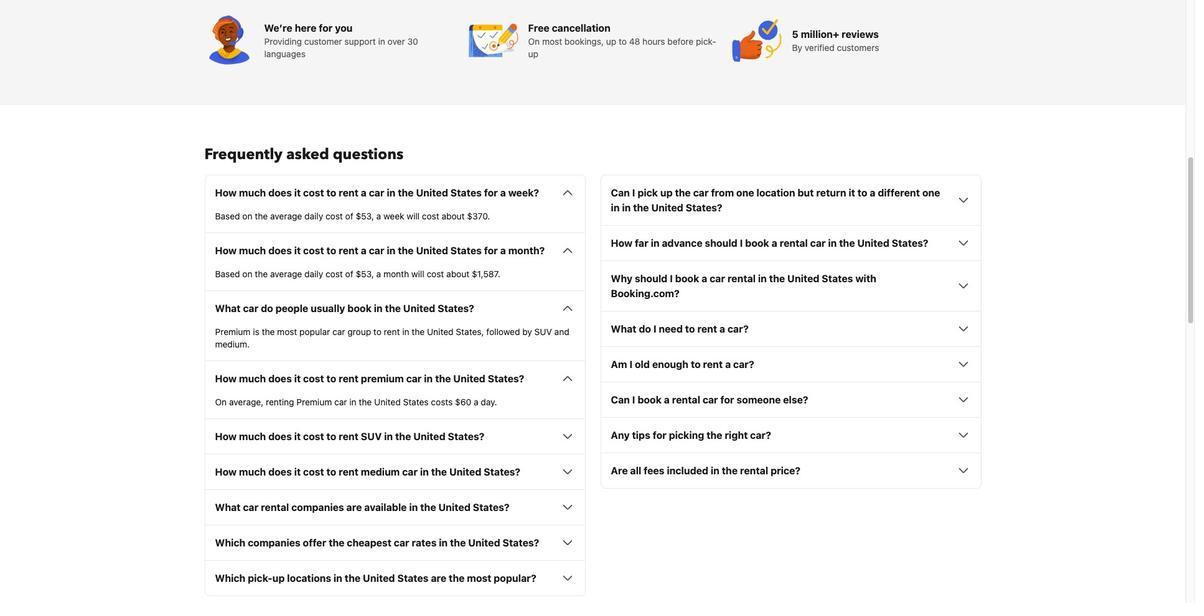 Task type: vqa. For each thing, say whether or not it's contained in the screenshot.
the Sustainable to the bottom
no



Task type: locate. For each thing, give the bounding box(es) containing it.
it inside dropdown button
[[294, 467, 301, 478]]

companies left offer
[[248, 538, 300, 549]]

i inside 'dropdown button'
[[629, 359, 632, 371]]

people
[[275, 303, 308, 315]]

0 vertical spatial on
[[242, 211, 252, 222]]

3 does from the top
[[268, 374, 292, 385]]

how for how much does it cost to rent suv in the united states?
[[215, 432, 237, 443]]

a down why should i book a car rental in the united states with booking.com?
[[720, 324, 725, 335]]

0 vertical spatial suv
[[534, 327, 552, 338]]

book
[[745, 238, 769, 249], [675, 273, 699, 285], [347, 303, 372, 315], [638, 395, 662, 406]]

medium.
[[215, 339, 250, 350]]

most inside free cancellation on most bookings, up to 48 hours before pick- up
[[542, 36, 562, 47]]

states left with at right top
[[822, 273, 853, 285]]

any
[[611, 430, 630, 441]]

in inside why should i book a car rental in the united states with booking.com?
[[758, 273, 767, 285]]

1 much from the top
[[239, 188, 266, 199]]

about left $1,587.
[[446, 269, 469, 280]]

0 vertical spatial about
[[442, 211, 465, 222]]

car
[[369, 188, 384, 199], [693, 188, 709, 199], [810, 238, 826, 249], [369, 245, 384, 257], [710, 273, 725, 285], [243, 303, 258, 315], [332, 327, 345, 338], [406, 374, 422, 385], [703, 395, 718, 406], [334, 397, 347, 408], [402, 467, 418, 478], [243, 502, 258, 514], [394, 538, 409, 549]]

how much does it cost to rent a car in the united states for a month? button
[[215, 244, 575, 258]]

states inside which pick-up locations in the united states are the most popular? dropdown button
[[397, 573, 429, 585]]

rental inside can i book a rental car for someone else? dropdown button
[[672, 395, 700, 406]]

rental inside why should i book a car rental in the united states with booking.com?
[[728, 273, 756, 285]]

car inside why should i book a car rental in the united states with booking.com?
[[710, 273, 725, 285]]

1 vertical spatial companies
[[248, 538, 300, 549]]

2 which from the top
[[215, 573, 245, 585]]

in inside "dropdown button"
[[439, 538, 448, 549]]

should inside why should i book a car rental in the united states with booking.com?
[[635, 273, 667, 285]]

all
[[630, 466, 641, 477]]

free cancellation on most bookings, up to 48 hours before pick- up
[[528, 23, 716, 59]]

states
[[450, 188, 482, 199], [450, 245, 482, 257], [822, 273, 853, 285], [403, 397, 429, 408], [397, 573, 429, 585]]

2 horizontal spatial most
[[542, 36, 562, 47]]

am i old enough to rent a car? button
[[611, 357, 971, 372]]

does inside how much does it cost to rent premium car in the united states? dropdown button
[[268, 374, 292, 385]]

to up based on the average daily cost of $53, a month will cost about $1,587.
[[326, 245, 336, 257]]

i up booking.com?
[[670, 273, 673, 285]]

$53, down how much does it cost to rent a car in the united states for a week?
[[356, 211, 374, 222]]

0 horizontal spatial do
[[261, 303, 273, 315]]

verified
[[805, 43, 835, 53]]

2 can from the top
[[611, 395, 630, 406]]

$53, for week?
[[356, 211, 374, 222]]

states up $370.
[[450, 188, 482, 199]]

1 can from the top
[[611, 188, 630, 199]]

united inside premium is the most popular car group to rent in the united states, followed by suv and medium.
[[427, 327, 454, 338]]

rent down what car do people usually book in the united states? dropdown button
[[384, 327, 400, 338]]

1 vertical spatial do
[[639, 324, 651, 335]]

5 much from the top
[[239, 467, 266, 478]]

about left $370.
[[442, 211, 465, 222]]

a left month?
[[500, 245, 506, 257]]

to down on average, renting premium car in the united states costs $60 a day. on the bottom of page
[[326, 432, 336, 443]]

rent
[[339, 188, 358, 199], [339, 245, 358, 257], [697, 324, 717, 335], [384, 327, 400, 338], [703, 359, 723, 371], [339, 374, 358, 385], [339, 432, 358, 443], [339, 467, 358, 478]]

of up what car do people usually book in the united states?
[[345, 269, 353, 280]]

the inside why should i book a car rental in the united states with booking.com?
[[769, 273, 785, 285]]

it for how much does it cost to rent a car in the united states for a week?
[[294, 188, 301, 199]]

daily up usually on the bottom of page
[[304, 269, 323, 280]]

0 vertical spatial car?
[[728, 324, 749, 335]]

rent up 'based on the average daily cost of $53, a week will cost about $370.'
[[339, 188, 358, 199]]

rental inside dropdown button
[[740, 466, 768, 477]]

1 vertical spatial what
[[611, 324, 637, 335]]

book up group at left
[[347, 303, 372, 315]]

cost down 'how much does it cost to rent suv in the united states?'
[[303, 467, 324, 478]]

states?
[[686, 202, 722, 214], [892, 238, 928, 249], [438, 303, 474, 315], [488, 374, 524, 385], [448, 432, 484, 443], [484, 467, 520, 478], [473, 502, 510, 514], [503, 538, 539, 549]]

daily down asked
[[304, 211, 323, 222]]

else?
[[783, 395, 808, 406]]

0 horizontal spatial suv
[[361, 432, 382, 443]]

1 on from the top
[[242, 211, 252, 222]]

how for how much does it cost to rent medium car in the united states?
[[215, 467, 237, 478]]

car? right "right"
[[750, 430, 771, 441]]

for up $370.
[[484, 188, 498, 199]]

of for how much does it cost to rent a car in the united states for a month?
[[345, 269, 353, 280]]

daily for how much does it cost to rent a car in the united states for a month?
[[304, 269, 323, 280]]

1 vertical spatial of
[[345, 269, 353, 280]]

0 vertical spatial can
[[611, 188, 630, 199]]

does inside how much does it cost to rent suv in the united states? dropdown button
[[268, 432, 292, 443]]

1 horizontal spatial most
[[467, 573, 491, 585]]

suv inside dropdown button
[[361, 432, 382, 443]]

1 vertical spatial can
[[611, 395, 630, 406]]

to
[[619, 36, 627, 47], [326, 188, 336, 199], [858, 188, 867, 199], [326, 245, 336, 257], [685, 324, 695, 335], [373, 327, 381, 338], [691, 359, 701, 371], [326, 374, 336, 385], [326, 432, 336, 443], [326, 467, 336, 478]]

most for is
[[277, 327, 297, 338]]

2 of from the top
[[345, 269, 353, 280]]

1 horizontal spatial one
[[922, 188, 940, 199]]

how for how far in advance should i book a rental car in the united states?
[[611, 238, 633, 249]]

fees
[[644, 466, 664, 477]]

up right pick
[[660, 188, 673, 199]]

to up 'based on the average daily cost of $53, a week will cost about $370.'
[[326, 188, 336, 199]]

i inside can i pick up the car from one location but return it to a different one in in the united states?
[[632, 188, 635, 199]]

0 vertical spatial average
[[270, 211, 302, 222]]

one
[[736, 188, 754, 199], [922, 188, 940, 199]]

much
[[239, 188, 266, 199], [239, 245, 266, 257], [239, 374, 266, 385], [239, 432, 266, 443], [239, 467, 266, 478]]

daily
[[304, 211, 323, 222], [304, 269, 323, 280]]

to up on average, renting premium car in the united states costs $60 a day. on the bottom of page
[[326, 374, 336, 385]]

one right different
[[922, 188, 940, 199]]

up inside can i pick up the car from one location but return it to a different one in in the united states?
[[660, 188, 673, 199]]

1 vertical spatial will
[[411, 269, 424, 280]]

pick- left locations
[[248, 573, 272, 585]]

do
[[261, 303, 273, 315], [639, 324, 651, 335]]

2 based from the top
[[215, 269, 240, 280]]

2 one from the left
[[922, 188, 940, 199]]

states? inside dropdown button
[[484, 467, 520, 478]]

suv right by
[[534, 327, 552, 338]]

0 vertical spatial on
[[528, 36, 540, 47]]

what for what car rental companies are available in the united states?
[[215, 502, 241, 514]]

1 which from the top
[[215, 538, 245, 549]]

in inside we're here for you providing customer support in over 30 languages
[[378, 36, 385, 47]]

4 much from the top
[[239, 432, 266, 443]]

0 vertical spatial pick-
[[696, 36, 716, 47]]

will for week?
[[407, 211, 420, 222]]

book down old
[[638, 395, 662, 406]]

1 vertical spatial average
[[270, 269, 302, 280]]

premium inside premium is the most popular car group to rent in the united states, followed by suv and medium.
[[215, 327, 251, 338]]

frequently asked questions
[[204, 145, 404, 165]]

i left need
[[654, 324, 656, 335]]

can up any
[[611, 395, 630, 406]]

premium
[[215, 327, 251, 338], [296, 397, 332, 408]]

0 horizontal spatial should
[[635, 273, 667, 285]]

to right return on the right top
[[858, 188, 867, 199]]

1 $53, from the top
[[356, 211, 374, 222]]

0 horizontal spatial are
[[346, 502, 362, 514]]

1 average from the top
[[270, 211, 302, 222]]

daily for how much does it cost to rent a car in the united states for a week?
[[304, 211, 323, 222]]

cancellation
[[552, 23, 611, 34]]

for left 'someone'
[[720, 395, 734, 406]]

how much does it cost to rent a car in the united states for a week?
[[215, 188, 539, 199]]

pick- right before
[[696, 36, 716, 47]]

0 vertical spatial $53,
[[356, 211, 374, 222]]

1 horizontal spatial on
[[528, 36, 540, 47]]

of down how much does it cost to rent a car in the united states for a week?
[[345, 211, 353, 222]]

1 vertical spatial should
[[635, 273, 667, 285]]

1 horizontal spatial suv
[[534, 327, 552, 338]]

most inside premium is the most popular car group to rent in the united states, followed by suv and medium.
[[277, 327, 297, 338]]

3 much from the top
[[239, 374, 266, 385]]

1 vertical spatial based
[[215, 269, 240, 280]]

suv inside premium is the most popular car group to rent in the united states, followed by suv and medium.
[[534, 327, 552, 338]]

most down people
[[277, 327, 297, 338]]

1 vertical spatial car?
[[733, 359, 754, 371]]

a left week?
[[500, 188, 506, 199]]

locations
[[287, 573, 331, 585]]

0 vertical spatial based
[[215, 211, 240, 222]]

based on the average daily cost of $53, a month will cost about $1,587.
[[215, 269, 500, 280]]

how
[[215, 188, 237, 199], [611, 238, 633, 249], [215, 245, 237, 257], [215, 374, 237, 385], [215, 432, 237, 443], [215, 467, 237, 478]]

on
[[528, 36, 540, 47], [215, 397, 227, 408]]

0 vertical spatial companies
[[291, 502, 344, 514]]

1 daily from the top
[[304, 211, 323, 222]]

how inside dropdown button
[[215, 467, 237, 478]]

does inside how much does it cost to rent a car in the united states for a week? dropdown button
[[268, 188, 292, 199]]

1 vertical spatial which
[[215, 573, 245, 585]]

far
[[635, 238, 648, 249]]

can for can i book a rental car for someone else?
[[611, 395, 630, 406]]

1 horizontal spatial do
[[639, 324, 651, 335]]

the inside dropdown button
[[431, 467, 447, 478]]

which companies offer the cheapest car rates  in the united states? button
[[215, 536, 575, 551]]

$53, down how much does it cost to rent a car in the united states for a month?
[[356, 269, 374, 280]]

of
[[345, 211, 353, 222], [345, 269, 353, 280]]

can left pick
[[611, 188, 630, 199]]

most inside which pick-up locations in the united states are the most popular? dropdown button
[[467, 573, 491, 585]]

do left need
[[639, 324, 651, 335]]

which inside dropdown button
[[215, 573, 245, 585]]

a down enough
[[664, 395, 670, 406]]

much inside dropdown button
[[239, 467, 266, 478]]

on
[[242, 211, 252, 222], [242, 269, 252, 280]]

can
[[611, 188, 630, 199], [611, 395, 630, 406]]

companies up offer
[[291, 502, 344, 514]]

on for how much does it cost to rent a car in the united states for a month?
[[242, 269, 252, 280]]

the
[[398, 188, 414, 199], [675, 188, 691, 199], [633, 202, 649, 214], [255, 211, 268, 222], [839, 238, 855, 249], [398, 245, 414, 257], [255, 269, 268, 280], [769, 273, 785, 285], [385, 303, 401, 315], [262, 327, 275, 338], [412, 327, 425, 338], [435, 374, 451, 385], [359, 397, 372, 408], [707, 430, 722, 441], [395, 432, 411, 443], [722, 466, 738, 477], [431, 467, 447, 478], [420, 502, 436, 514], [329, 538, 345, 549], [450, 538, 466, 549], [345, 573, 361, 585], [449, 573, 465, 585]]

1 horizontal spatial pick-
[[696, 36, 716, 47]]

with
[[855, 273, 876, 285]]

to down 'how much does it cost to rent suv in the united states?'
[[326, 467, 336, 478]]

2 daily from the top
[[304, 269, 323, 280]]

does for how much does it cost to rent medium car in the united states?
[[268, 467, 292, 478]]

i left old
[[629, 359, 632, 371]]

car? inside any tips for picking the right car? dropdown button
[[750, 430, 771, 441]]

it
[[294, 188, 301, 199], [849, 188, 855, 199], [294, 245, 301, 257], [294, 374, 301, 385], [294, 432, 301, 443], [294, 467, 301, 478]]

1 horizontal spatial premium
[[296, 397, 332, 408]]

states inside how much does it cost to rent a car in the united states for a week? dropdown button
[[450, 188, 482, 199]]

a left different
[[870, 188, 875, 199]]

i
[[632, 188, 635, 199], [740, 238, 743, 249], [670, 273, 673, 285], [654, 324, 656, 335], [629, 359, 632, 371], [632, 395, 635, 406]]

1 vertical spatial about
[[446, 269, 469, 280]]

1 vertical spatial on
[[215, 397, 227, 408]]

cost right month
[[427, 269, 444, 280]]

should up booking.com?
[[635, 273, 667, 285]]

of for how much does it cost to rent a car in the united states for a week?
[[345, 211, 353, 222]]

are
[[346, 502, 362, 514], [431, 573, 446, 585]]

can inside can i pick up the car from one location but return it to a different one in in the united states?
[[611, 188, 630, 199]]

rental
[[780, 238, 808, 249], [728, 273, 756, 285], [672, 395, 700, 406], [740, 466, 768, 477], [261, 502, 289, 514]]

2 $53, from the top
[[356, 269, 374, 280]]

0 horizontal spatial one
[[736, 188, 754, 199]]

48
[[629, 36, 640, 47]]

will right week
[[407, 211, 420, 222]]

rent up based on the average daily cost of $53, a month will cost about $1,587.
[[339, 245, 358, 257]]

rent right need
[[697, 324, 717, 335]]

rent left medium
[[339, 467, 358, 478]]

on left average,
[[215, 397, 227, 408]]

based on the average daily cost of $53, a week will cost about $370.
[[215, 211, 490, 222]]

much for how much does it cost to rent premium car in the united states?
[[239, 374, 266, 385]]

over
[[388, 36, 405, 47]]

are down rates
[[431, 573, 446, 585]]

2 vertical spatial car?
[[750, 430, 771, 441]]

4 does from the top
[[268, 432, 292, 443]]

to right group at left
[[373, 327, 381, 338]]

2 on from the top
[[242, 269, 252, 280]]

does inside how much does it cost to rent a car in the united states for a month? dropdown button
[[268, 245, 292, 257]]

cost down popular in the bottom left of the page
[[303, 374, 324, 385]]

car? up 'someone'
[[733, 359, 754, 371]]

1 vertical spatial suv
[[361, 432, 382, 443]]

will for month?
[[411, 269, 424, 280]]

a inside why should i book a car rental in the united states with booking.com?
[[702, 273, 707, 285]]

a
[[361, 188, 367, 199], [500, 188, 506, 199], [870, 188, 875, 199], [376, 211, 381, 222], [772, 238, 777, 249], [361, 245, 367, 257], [500, 245, 506, 257], [376, 269, 381, 280], [702, 273, 707, 285], [720, 324, 725, 335], [725, 359, 731, 371], [664, 395, 670, 406], [474, 397, 478, 408]]

to inside dropdown button
[[326, 467, 336, 478]]

about for week?
[[442, 211, 465, 222]]

car? inside am i old enough to rent a car? 'dropdown button'
[[733, 359, 754, 371]]

for
[[319, 23, 333, 34], [484, 188, 498, 199], [484, 245, 498, 257], [720, 395, 734, 406], [653, 430, 667, 441]]

a down 'advance'
[[702, 273, 707, 285]]

on inside free cancellation on most bookings, up to 48 hours before pick- up
[[528, 36, 540, 47]]

0 vertical spatial should
[[705, 238, 737, 249]]

for right tips
[[653, 430, 667, 441]]

book up why should i book a car rental in the united states with booking.com?
[[745, 238, 769, 249]]

month
[[383, 269, 409, 280]]

does for how much does it cost to rent premium car in the united states?
[[268, 374, 292, 385]]

how much does it cost to rent premium car in the united states? button
[[215, 372, 575, 387]]

pick
[[638, 188, 658, 199]]

on down free
[[528, 36, 540, 47]]

average,
[[229, 397, 263, 408]]

a up can i book a rental car for someone else?
[[725, 359, 731, 371]]

what do i need to rent a car? button
[[611, 322, 971, 337]]

premium right renting
[[296, 397, 332, 408]]

for up $1,587.
[[484, 245, 498, 257]]

2 vertical spatial what
[[215, 502, 241, 514]]

on average, renting premium car in the united states costs $60 a day.
[[215, 397, 497, 408]]

car? inside what do i need to rent a car? dropdown button
[[728, 324, 749, 335]]

5 does from the top
[[268, 467, 292, 478]]

am i old enough to rent a car?
[[611, 359, 754, 371]]

car inside dropdown button
[[402, 467, 418, 478]]

does
[[268, 188, 292, 199], [268, 245, 292, 257], [268, 374, 292, 385], [268, 432, 292, 443], [268, 467, 292, 478]]

cost up based on the average daily cost of $53, a month will cost about $1,587.
[[303, 245, 324, 257]]

2 vertical spatial most
[[467, 573, 491, 585]]

book down 'advance'
[[675, 273, 699, 285]]

in inside dropdown button
[[420, 467, 429, 478]]

0 horizontal spatial pick-
[[248, 573, 272, 585]]

rent inside premium is the most popular car group to rent in the united states, followed by suv and medium.
[[384, 327, 400, 338]]

1 vertical spatial most
[[277, 327, 297, 338]]

car? down why should i book a car rental in the united states with booking.com?
[[728, 324, 749, 335]]

does for how much does it cost to rent a car in the united states for a month?
[[268, 245, 292, 257]]

should right 'advance'
[[705, 238, 737, 249]]

how much does it cost to rent medium car in the united states? button
[[215, 465, 575, 480]]

included
[[667, 466, 708, 477]]

5 million+ reviews image
[[732, 16, 782, 66]]

1 vertical spatial on
[[242, 269, 252, 280]]

what for what do i need to rent a car?
[[611, 324, 637, 335]]

based
[[215, 211, 240, 222], [215, 269, 240, 280]]

1 vertical spatial $53,
[[356, 269, 374, 280]]

2 much from the top
[[239, 245, 266, 257]]

0 vertical spatial will
[[407, 211, 420, 222]]

need
[[659, 324, 683, 335]]

can i pick up the car from one location but return it to a different one in in the united states?
[[611, 188, 940, 214]]

in inside premium is the most popular car group to rent in the united states, followed by suv and medium.
[[402, 327, 409, 338]]

i left pick
[[632, 188, 635, 199]]

rent up can i book a rental car for someone else?
[[703, 359, 723, 371]]

one right from
[[736, 188, 754, 199]]

states? inside can i pick up the car from one location but return it to a different one in in the united states?
[[686, 202, 722, 214]]

1 vertical spatial pick-
[[248, 573, 272, 585]]

for up customer
[[319, 23, 333, 34]]

0 vertical spatial of
[[345, 211, 353, 222]]

0 vertical spatial what
[[215, 303, 241, 315]]

much for how much does it cost to rent suv in the united states?
[[239, 432, 266, 443]]

premium up medium.
[[215, 327, 251, 338]]

most down free
[[542, 36, 562, 47]]

1 does from the top
[[268, 188, 292, 199]]

which inside "dropdown button"
[[215, 538, 245, 549]]

united
[[416, 188, 448, 199], [651, 202, 683, 214], [857, 238, 889, 249], [416, 245, 448, 257], [787, 273, 819, 285], [403, 303, 435, 315], [427, 327, 454, 338], [453, 374, 485, 385], [374, 397, 401, 408], [413, 432, 445, 443], [449, 467, 481, 478], [438, 502, 471, 514], [468, 538, 500, 549], [363, 573, 395, 585]]

followed
[[486, 327, 520, 338]]

united inside can i pick up the car from one location but return it to a different one in in the united states?
[[651, 202, 683, 214]]

will right month
[[411, 269, 424, 280]]

states,
[[456, 327, 484, 338]]

0 vertical spatial most
[[542, 36, 562, 47]]

in
[[378, 36, 385, 47], [387, 188, 395, 199], [611, 202, 620, 214], [622, 202, 631, 214], [651, 238, 660, 249], [828, 238, 837, 249], [387, 245, 395, 257], [758, 273, 767, 285], [374, 303, 383, 315], [402, 327, 409, 338], [424, 374, 433, 385], [349, 397, 356, 408], [384, 432, 393, 443], [711, 466, 720, 477], [420, 467, 429, 478], [409, 502, 418, 514], [439, 538, 448, 549], [334, 573, 342, 585]]

1 of from the top
[[345, 211, 353, 222]]

2 average from the top
[[270, 269, 302, 280]]

most for cancellation
[[542, 36, 562, 47]]

0 vertical spatial premium
[[215, 327, 251, 338]]

0 vertical spatial which
[[215, 538, 245, 549]]

1 vertical spatial daily
[[304, 269, 323, 280]]

$60
[[455, 397, 471, 408]]

are left available on the left bottom of the page
[[346, 502, 362, 514]]

0 horizontal spatial premium
[[215, 327, 251, 338]]

up
[[606, 36, 616, 47], [528, 49, 538, 59], [660, 188, 673, 199], [272, 573, 285, 585]]

to inside can i pick up the car from one location but return it to a different one in in the united states?
[[858, 188, 867, 199]]

0 vertical spatial daily
[[304, 211, 323, 222]]

suv up how much does it cost to rent medium car in the united states? at left
[[361, 432, 382, 443]]

much for how much does it cost to rent a car in the united states for a week?
[[239, 188, 266, 199]]

support
[[344, 36, 376, 47]]

rental inside what car rental companies are available in the united states? dropdown button
[[261, 502, 289, 514]]

1 based from the top
[[215, 211, 240, 222]]

to right enough
[[691, 359, 701, 371]]

0 horizontal spatial most
[[277, 327, 297, 338]]

states down rates
[[397, 573, 429, 585]]

states up $1,587.
[[450, 245, 482, 257]]

to left 48
[[619, 36, 627, 47]]

companies
[[291, 502, 344, 514], [248, 538, 300, 549]]

pick- inside dropdown button
[[248, 573, 272, 585]]

do left people
[[261, 303, 273, 315]]

most left popular?
[[467, 573, 491, 585]]

1 vertical spatial premium
[[296, 397, 332, 408]]

1 vertical spatial are
[[431, 573, 446, 585]]

2 does from the top
[[268, 245, 292, 257]]

5 million+ reviews by verified customers
[[792, 29, 879, 53]]

does inside how much does it cost to rent medium car in the united states? dropdown button
[[268, 467, 292, 478]]



Task type: describe. For each thing, give the bounding box(es) containing it.
tips
[[632, 430, 650, 441]]

it for how much does it cost to rent a car in the united states for a month?
[[294, 245, 301, 257]]

any tips for picking the right car?
[[611, 430, 771, 441]]

average for how much does it cost to rent a car in the united states for a week?
[[270, 211, 302, 222]]

day.
[[481, 397, 497, 408]]

premium is the most popular car group to rent in the united states, followed by suv and medium.
[[215, 327, 569, 350]]

up left locations
[[272, 573, 285, 585]]

average for how much does it cost to rent a car in the united states for a month?
[[270, 269, 302, 280]]

rent inside 'dropdown button'
[[703, 359, 723, 371]]

medium
[[361, 467, 400, 478]]

what car do people usually book in the united states? button
[[215, 301, 575, 316]]

picking
[[669, 430, 704, 441]]

providing
[[264, 36, 302, 47]]

location
[[757, 188, 795, 199]]

rental inside how far in advance should i book a rental car in the united states? dropdown button
[[780, 238, 808, 249]]

car inside premium is the most popular car group to rent in the united states, followed by suv and medium.
[[332, 327, 345, 338]]

how for how much does it cost to rent a car in the united states for a month?
[[215, 245, 237, 257]]

renting
[[266, 397, 294, 408]]

about for month?
[[446, 269, 469, 280]]

price?
[[771, 466, 800, 477]]

questions
[[333, 145, 404, 165]]

on for how much does it cost to rent a car in the united states for a week?
[[242, 211, 252, 222]]

a down can i pick up the car from one location but return it to a different one in in the united states?
[[772, 238, 777, 249]]

why should i book a car rental in the united states with booking.com?
[[611, 273, 876, 300]]

1 horizontal spatial should
[[705, 238, 737, 249]]

based for how much does it cost to rent a car in the united states for a month?
[[215, 269, 240, 280]]

how for how much does it cost to rent a car in the united states for a week?
[[215, 188, 237, 199]]

$53, for month?
[[356, 269, 374, 280]]

to inside 'dropdown button'
[[691, 359, 701, 371]]

car inside "dropdown button"
[[394, 538, 409, 549]]

i up tips
[[632, 395, 635, 406]]

how much does it cost to rent a car in the united states for a month?
[[215, 245, 545, 257]]

cost inside dropdown button
[[303, 467, 324, 478]]

cost up usually on the bottom of page
[[326, 269, 343, 280]]

rent inside dropdown button
[[339, 467, 358, 478]]

car? for am i old enough to rent a car?
[[733, 359, 754, 371]]

are all fees included in the rental price?
[[611, 466, 800, 477]]

does for how much does it cost to rent suv in the united states?
[[268, 432, 292, 443]]

much for how much does it cost to rent medium car in the united states?
[[239, 467, 266, 478]]

available
[[364, 502, 407, 514]]

states inside how much does it cost to rent a car in the united states for a month? dropdown button
[[450, 245, 482, 257]]

customers
[[837, 43, 879, 53]]

it inside can i pick up the car from one location but return it to a different one in in the united states?
[[849, 188, 855, 199]]

based for how much does it cost to rent a car in the united states for a week?
[[215, 211, 240, 222]]

month?
[[508, 245, 545, 257]]

car inside can i pick up the car from one location but return it to a different one in in the united states?
[[693, 188, 709, 199]]

popular?
[[494, 573, 536, 585]]

and
[[554, 327, 569, 338]]

$1,587.
[[472, 269, 500, 280]]

car? for what do i need to rent a car?
[[728, 324, 749, 335]]

costs
[[431, 397, 453, 408]]

we're here for you providing customer support in over 30 languages
[[264, 23, 418, 59]]

what car rental companies are available in the united states? button
[[215, 501, 575, 516]]

united inside why should i book a car rental in the united states with booking.com?
[[787, 273, 819, 285]]

1 one from the left
[[736, 188, 754, 199]]

which companies offer the cheapest car rates  in the united states?
[[215, 538, 539, 549]]

customer
[[304, 36, 342, 47]]

languages
[[264, 49, 306, 59]]

am
[[611, 359, 627, 371]]

how for how much does it cost to rent premium car in the united states?
[[215, 374, 237, 385]]

pick- inside free cancellation on most bookings, up to 48 hours before pick- up
[[696, 36, 716, 47]]

which for which pick-up locations in the united states are the most popular?
[[215, 573, 245, 585]]

usually
[[311, 303, 345, 315]]

hours
[[642, 36, 665, 47]]

popular
[[299, 327, 330, 338]]

reviews
[[842, 29, 879, 40]]

are all fees included in the rental price? button
[[611, 464, 971, 479]]

united inside dropdown button
[[449, 467, 481, 478]]

much for how much does it cost to rent a car in the united states for a month?
[[239, 245, 266, 257]]

is
[[253, 327, 259, 338]]

a inside can i pick up the car from one location but return it to a different one in in the united states?
[[870, 188, 875, 199]]

cost down how much does it cost to rent a car in the united states for a week?
[[326, 211, 343, 222]]

return
[[816, 188, 846, 199]]

a left week
[[376, 211, 381, 222]]

can i book a rental car for someone else? button
[[611, 393, 971, 408]]

old
[[635, 359, 650, 371]]

someone
[[737, 395, 781, 406]]

how much does it cost to rent suv in the united states? button
[[215, 430, 575, 445]]

states left costs
[[403, 397, 429, 408]]

a left month
[[376, 269, 381, 280]]

how far in advance should i book a rental car in the united states? button
[[611, 236, 971, 251]]

what car do people usually book in the united states?
[[215, 303, 474, 315]]

why
[[611, 273, 633, 285]]

asked
[[286, 145, 329, 165]]

i up why should i book a car rental in the united states with booking.com?
[[740, 238, 743, 249]]

before
[[668, 36, 694, 47]]

book inside why should i book a car rental in the united states with booking.com?
[[675, 273, 699, 285]]

0 vertical spatial are
[[346, 502, 362, 514]]

from
[[711, 188, 734, 199]]

frequently
[[204, 145, 283, 165]]

free
[[528, 23, 550, 34]]

0 vertical spatial do
[[261, 303, 273, 315]]

advance
[[662, 238, 703, 249]]

free cancellation image
[[468, 16, 518, 66]]

i inside why should i book a car rental in the united states with booking.com?
[[670, 273, 673, 285]]

states? inside "dropdown button"
[[503, 538, 539, 549]]

a right $60
[[474, 397, 478, 408]]

1 horizontal spatial are
[[431, 573, 446, 585]]

why should i book a car rental in the united states with booking.com? button
[[611, 272, 971, 301]]

companies inside what car rental companies are available in the united states? dropdown button
[[291, 502, 344, 514]]

to right need
[[685, 324, 695, 335]]

a up 'based on the average daily cost of $53, a week will cost about $370.'
[[361, 188, 367, 199]]

offer
[[303, 538, 326, 549]]

which for which companies offer the cheapest car rates  in the united states?
[[215, 538, 245, 549]]

rates
[[412, 538, 437, 549]]

week
[[383, 211, 404, 222]]

which pick-up locations in the united states are the most popular?
[[215, 573, 536, 585]]

a up based on the average daily cost of $53, a month will cost about $1,587.
[[361, 245, 367, 257]]

how much does it cost to rent a car in the united states for a week? button
[[215, 186, 575, 201]]

rent up on average, renting premium car in the united states costs $60 a day. on the bottom of page
[[339, 374, 358, 385]]

million+
[[801, 29, 839, 40]]

cheapest
[[347, 538, 391, 549]]

are
[[611, 466, 628, 477]]

right
[[725, 430, 748, 441]]

week?
[[508, 188, 539, 199]]

by
[[792, 43, 802, 53]]

different
[[878, 188, 920, 199]]

booking.com?
[[611, 288, 680, 300]]

bookings,
[[565, 36, 604, 47]]

we're
[[264, 23, 292, 34]]

rent down on average, renting premium car in the united states costs $60 a day. on the bottom of page
[[339, 432, 358, 443]]

up down free
[[528, 49, 538, 59]]

5
[[792, 29, 798, 40]]

cost right week
[[422, 211, 439, 222]]

cost down on average, renting premium car in the united states costs $60 a day. on the bottom of page
[[303, 432, 324, 443]]

what car rental companies are available in the united states?
[[215, 502, 510, 514]]

enough
[[652, 359, 688, 371]]

can i pick up the car from one location but return it to a different one in in the united states? button
[[611, 186, 971, 216]]

a inside 'dropdown button'
[[725, 359, 731, 371]]

for inside we're here for you providing customer support in over 30 languages
[[319, 23, 333, 34]]

how much does it cost to rent medium car in the united states?
[[215, 467, 520, 478]]

united inside "dropdown button"
[[468, 538, 500, 549]]

does for how much does it cost to rent a car in the united states for a week?
[[268, 188, 292, 199]]

states inside why should i book a car rental in the united states with booking.com?
[[822, 273, 853, 285]]

companies inside which companies offer the cheapest car rates  in the united states? "dropdown button"
[[248, 538, 300, 549]]

0 horizontal spatial on
[[215, 397, 227, 408]]

to inside free cancellation on most bookings, up to 48 hours before pick- up
[[619, 36, 627, 47]]

it for how much does it cost to rent suv in the united states?
[[294, 432, 301, 443]]

what do i need to rent a car?
[[611, 324, 749, 335]]

what for what car do people usually book in the united states?
[[215, 303, 241, 315]]

it for how much does it cost to rent medium car in the united states?
[[294, 467, 301, 478]]

to inside premium is the most popular car group to rent in the united states, followed by suv and medium.
[[373, 327, 381, 338]]

cost down asked
[[303, 188, 324, 199]]

up left 48
[[606, 36, 616, 47]]

how much does it cost to rent premium car in the united states?
[[215, 374, 524, 385]]

we're here for you image
[[204, 16, 254, 66]]

group
[[347, 327, 371, 338]]

which pick-up locations in the united states are the most popular? button
[[215, 572, 575, 587]]

but
[[798, 188, 814, 199]]

can for can i pick up the car from one location but return it to a different one in in the united states?
[[611, 188, 630, 199]]

it for how much does it cost to rent premium car in the united states?
[[294, 374, 301, 385]]

here
[[295, 23, 316, 34]]

can i book a rental car for someone else?
[[611, 395, 808, 406]]



